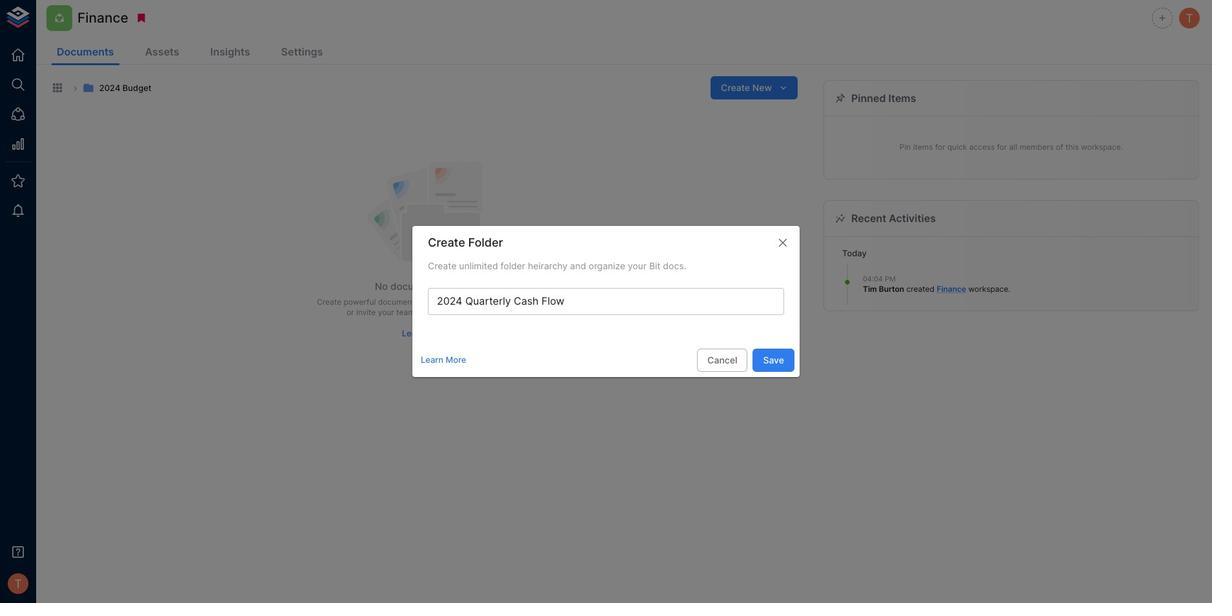 Task type: describe. For each thing, give the bounding box(es) containing it.
access
[[970, 142, 995, 152]]

assets
[[145, 45, 179, 58]]

remove bookmark image
[[136, 12, 147, 24]]

you.
[[488, 308, 503, 317]]

2024
[[99, 83, 120, 93]]

cancel
[[708, 354, 738, 365]]

this
[[1066, 142, 1080, 152]]

docs.
[[663, 260, 687, 271]]

1 vertical spatial t
[[14, 577, 22, 591]]

and
[[570, 260, 586, 271]]

pinned items
[[852, 92, 917, 105]]

0 vertical spatial t
[[1186, 11, 1194, 25]]

more for the top learn more button
[[427, 328, 448, 339]]

0 horizontal spatial t button
[[4, 570, 32, 598]]

assets link
[[140, 40, 185, 65]]

create folder dialog
[[413, 226, 800, 377]]

2024 budget
[[99, 83, 152, 93]]

members
[[1020, 142, 1054, 152]]

insights
[[210, 45, 250, 58]]

collaborate
[[427, 308, 468, 317]]

create for create unlimited folder heirarchy and organize your bit docs.
[[428, 260, 457, 271]]

activities
[[889, 212, 936, 225]]

created
[[907, 284, 935, 294]]

create for create folder
[[428, 236, 466, 250]]

Folder Title text field
[[428, 288, 785, 315]]

folder
[[469, 236, 503, 250]]

tim
[[863, 284, 878, 294]]

0 vertical spatial learn more button
[[399, 324, 451, 344]]

1 horizontal spatial for
[[936, 142, 946, 152]]

bit
[[650, 260, 661, 271]]

documents
[[57, 45, 114, 58]]

more for the bottommost learn more button
[[446, 355, 467, 365]]

pin
[[900, 142, 911, 152]]

or
[[347, 308, 354, 317]]

workspace.
[[1082, 142, 1124, 152]]

settings
[[281, 45, 323, 58]]

for inside no documents found. create powerful documents, wikis & notes for personal use or invite your team to collaborate with you.
[[474, 297, 484, 307]]

budget
[[123, 83, 152, 93]]

pinned
[[852, 92, 886, 105]]

&
[[444, 297, 449, 307]]

0 horizontal spatial finance
[[77, 10, 128, 26]]

use
[[520, 297, 533, 307]]

›
[[74, 81, 77, 94]]

documents,
[[378, 297, 421, 307]]

04:04 pm tim burton created finance workspace .
[[863, 274, 1011, 294]]

notes
[[451, 297, 471, 307]]

finance inside '04:04 pm tim burton created finance workspace .'
[[937, 284, 967, 294]]

recent
[[852, 212, 887, 225]]

personal
[[486, 297, 517, 307]]

to
[[417, 308, 425, 317]]

learn for the top learn more button
[[402, 328, 425, 339]]

your inside create folder dialog
[[628, 260, 647, 271]]



Task type: vqa. For each thing, say whether or not it's contained in the screenshot.
Create related to Create unlimited folder heirarchy and organize your Bit docs.
yes



Task type: locate. For each thing, give the bounding box(es) containing it.
save button
[[753, 348, 795, 372]]

create
[[721, 82, 750, 93], [428, 236, 466, 250], [428, 260, 457, 271], [317, 297, 342, 307]]

1 horizontal spatial t
[[1186, 11, 1194, 25]]

learn more button down to
[[399, 324, 451, 344]]

for left 'quick'
[[936, 142, 946, 152]]

create unlimited folder heirarchy and organize your bit docs.
[[428, 260, 687, 271]]

0 vertical spatial more
[[427, 328, 448, 339]]

create folder
[[428, 236, 503, 250]]

learn more button
[[399, 324, 451, 344], [418, 350, 470, 370]]

insights link
[[205, 40, 255, 65]]

0 horizontal spatial your
[[378, 308, 394, 317]]

of
[[1057, 142, 1064, 152]]

organize
[[589, 260, 626, 271]]

quick
[[948, 142, 968, 152]]

more
[[427, 328, 448, 339], [446, 355, 467, 365]]

1 vertical spatial learn more button
[[418, 350, 470, 370]]

0 vertical spatial your
[[628, 260, 647, 271]]

items
[[914, 142, 934, 152]]

t button
[[1178, 6, 1203, 30], [4, 570, 32, 598]]

0 vertical spatial t button
[[1178, 6, 1203, 30]]

1 vertical spatial finance
[[937, 284, 967, 294]]

create left folder
[[428, 236, 466, 250]]

04:04
[[863, 274, 883, 283]]

today
[[843, 248, 867, 258]]

folder
[[501, 260, 526, 271]]

1 horizontal spatial your
[[628, 260, 647, 271]]

1 horizontal spatial finance
[[937, 284, 967, 294]]

heirarchy
[[528, 260, 568, 271]]

pin items for quick access for all members of this workspace.
[[900, 142, 1124, 152]]

settings link
[[276, 40, 328, 65]]

create up the found. on the top of page
[[428, 260, 457, 271]]

for left "all"
[[998, 142, 1008, 152]]

2 horizontal spatial for
[[998, 142, 1008, 152]]

learn more down collaborate
[[421, 355, 467, 365]]

no documents found. create powerful documents, wikis & notes for personal use or invite your team to collaborate with you.
[[317, 281, 533, 317]]

learn more down to
[[402, 328, 448, 339]]

save
[[764, 354, 785, 365]]

t
[[1186, 11, 1194, 25], [14, 577, 22, 591]]

learn more button down collaborate
[[418, 350, 470, 370]]

found.
[[445, 281, 475, 293]]

0 vertical spatial finance
[[77, 10, 128, 26]]

create inside create new button
[[721, 82, 750, 93]]

cancel button
[[698, 348, 748, 372]]

.
[[1009, 284, 1011, 294]]

invite
[[356, 308, 376, 317]]

unlimited
[[459, 260, 498, 271]]

your inside no documents found. create powerful documents, wikis & notes for personal use or invite your team to collaborate with you.
[[378, 308, 394, 317]]

workspace
[[969, 284, 1009, 294]]

learn more
[[402, 328, 448, 339], [421, 355, 467, 365]]

learn
[[402, 328, 425, 339], [421, 355, 444, 365]]

1 horizontal spatial t button
[[1178, 6, 1203, 30]]

powerful
[[344, 297, 376, 307]]

your
[[628, 260, 647, 271], [378, 308, 394, 317]]

1 vertical spatial more
[[446, 355, 467, 365]]

0 vertical spatial learn more
[[402, 328, 448, 339]]

create for create new
[[721, 82, 750, 93]]

1 vertical spatial your
[[378, 308, 394, 317]]

documents
[[391, 281, 443, 293]]

recent activities
[[852, 212, 936, 225]]

more inside create folder dialog
[[446, 355, 467, 365]]

0 horizontal spatial t
[[14, 577, 22, 591]]

documents link
[[52, 40, 119, 65]]

finance link
[[937, 284, 967, 294]]

team
[[397, 308, 415, 317]]

burton
[[879, 284, 905, 294]]

all
[[1010, 142, 1018, 152]]

0 horizontal spatial for
[[474, 297, 484, 307]]

create new button
[[711, 76, 798, 100]]

your down the documents,
[[378, 308, 394, 317]]

your left bit at the top right of the page
[[628, 260, 647, 271]]

1 vertical spatial learn
[[421, 355, 444, 365]]

items
[[889, 92, 917, 105]]

create new
[[721, 82, 772, 93]]

for
[[936, 142, 946, 152], [998, 142, 1008, 152], [474, 297, 484, 307]]

pm
[[885, 274, 896, 283]]

new
[[753, 82, 772, 93]]

1 vertical spatial t button
[[4, 570, 32, 598]]

learn inside create folder dialog
[[421, 355, 444, 365]]

finance right created
[[937, 284, 967, 294]]

1 vertical spatial learn more
[[421, 355, 467, 365]]

create inside no documents found. create powerful documents, wikis & notes for personal use or invite your team to collaborate with you.
[[317, 297, 342, 307]]

create left the new at the right
[[721, 82, 750, 93]]

finance
[[77, 10, 128, 26], [937, 284, 967, 294]]

no
[[375, 281, 388, 293]]

with
[[470, 308, 486, 317]]

for up with
[[474, 297, 484, 307]]

finance up documents on the left top of page
[[77, 10, 128, 26]]

learn more inside create folder dialog
[[421, 355, 467, 365]]

create left "powerful"
[[317, 297, 342, 307]]

wikis
[[423, 297, 442, 307]]

learn for the bottommost learn more button
[[421, 355, 444, 365]]

0 vertical spatial learn
[[402, 328, 425, 339]]



